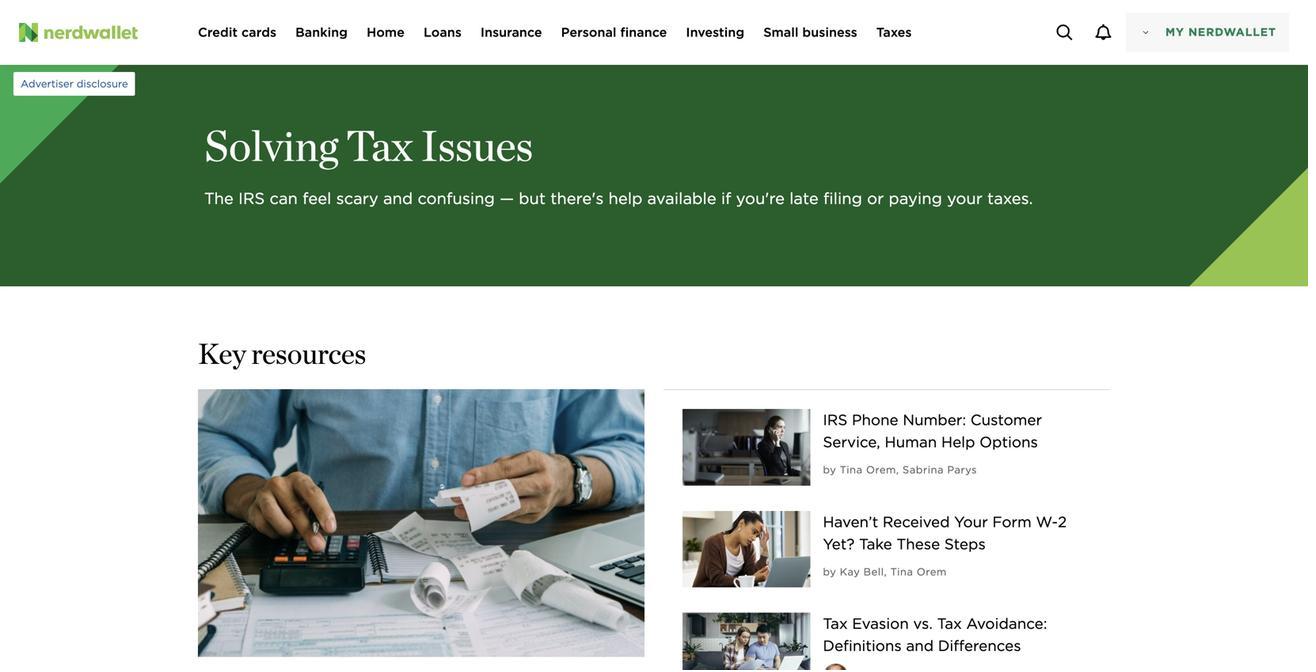 Task type: vqa. For each thing, say whether or not it's contained in the screenshot.
the Sabrina Parys Link
yes



Task type: describe. For each thing, give the bounding box(es) containing it.
insurance button
[[481, 23, 542, 42]]

bell
[[864, 566, 884, 578]]

insurance
[[481, 25, 542, 40]]

solving tax issues
[[204, 120, 533, 171]]

and inside the tax evasion vs. tax avoidance: definitions and differences
[[906, 638, 934, 655]]

advertiser disclosure image
[[13, 67, 135, 101]]

by tina orem image
[[823, 664, 848, 671]]

available
[[647, 189, 717, 208]]

avoidance:
[[966, 615, 1047, 633]]

search element
[[1045, 13, 1084, 52]]

irs phone number: customer service, human help options link
[[823, 409, 1091, 454]]

home button
[[367, 23, 405, 42]]

tax evasion vs. tax avoidance: definitions and differences link
[[823, 613, 1091, 658]]

haven't
[[823, 513, 878, 531]]

human
[[885, 434, 937, 451]]

nerdwallet home page link
[[19, 23, 179, 42]]

tax evasion vs. tax avoidance: definitions and differences
[[823, 615, 1047, 655]]

taxes.
[[988, 189, 1033, 208]]

0 vertical spatial orem
[[866, 464, 896, 476]]

loans button
[[424, 23, 462, 42]]

issues
[[421, 120, 533, 171]]

my nerdwallet link
[[1126, 13, 1289, 52]]

scary
[[336, 189, 378, 208]]

key
[[198, 337, 246, 371]]

or
[[867, 189, 884, 208]]

steps
[[945, 536, 986, 553]]

loans
[[424, 25, 462, 40]]

investing button
[[686, 23, 745, 42]]

business
[[803, 25, 858, 40]]

0 vertical spatial tina
[[840, 464, 863, 476]]

irs inside irs phone number: customer service, human help options
[[823, 411, 848, 429]]

1 horizontal spatial tina
[[891, 566, 913, 578]]

number:
[[903, 411, 966, 429]]

definitions
[[823, 638, 902, 655]]

my
[[1166, 26, 1185, 39]]

these
[[897, 536, 940, 553]]

customer
[[971, 411, 1042, 429]]

small business button
[[764, 23, 858, 42]]

investing
[[686, 25, 745, 40]]

form
[[993, 513, 1032, 531]]

0 horizontal spatial and
[[383, 189, 413, 208]]

differences
[[938, 638, 1021, 655]]

filing
[[824, 189, 862, 208]]

personal
[[561, 25, 617, 40]]

kay bell link
[[840, 566, 884, 578]]

2 horizontal spatial tax
[[937, 615, 962, 633]]

0 horizontal spatial irs
[[238, 189, 265, 208]]

small
[[764, 25, 799, 40]]

1 vertical spatial orem
[[917, 566, 947, 578]]

1 vertical spatial tina orem link
[[891, 566, 947, 578]]

banking button
[[295, 23, 348, 42]]

nerdwallet home page image
[[19, 23, 38, 42]]

taxes
[[877, 25, 912, 40]]

your
[[947, 189, 983, 208]]

parys
[[947, 464, 977, 476]]

0 horizontal spatial tax
[[346, 120, 413, 171]]

0 vertical spatial tina orem link
[[840, 464, 896, 476]]

haven't received your form w-2 yet? take these steps
[[823, 513, 1067, 553]]

paying
[[889, 189, 942, 208]]



Task type: locate. For each thing, give the bounding box(es) containing it.
, left sabrina
[[896, 464, 899, 476]]

finance
[[620, 25, 667, 40]]

by down service,
[[823, 464, 837, 476]]

you're
[[736, 189, 785, 208]]

w-
[[1036, 513, 1058, 531]]

1 horizontal spatial orem
[[917, 566, 947, 578]]

1 horizontal spatial tax
[[823, 615, 848, 633]]

credit cards button
[[198, 23, 276, 42]]

by
[[823, 464, 837, 476], [823, 566, 837, 578]]

and down vs.
[[906, 638, 934, 655]]

irs
[[238, 189, 265, 208], [823, 411, 848, 429]]

phone
[[852, 411, 899, 429]]

evasion
[[852, 615, 909, 633]]

yet?
[[823, 536, 855, 553]]

0 vertical spatial and
[[383, 189, 413, 208]]

1 vertical spatial irs
[[823, 411, 848, 429]]

tax up definitions
[[823, 615, 848, 633]]

can
[[270, 189, 298, 208]]

credit cards
[[198, 25, 276, 40]]

0 horizontal spatial orem
[[866, 464, 896, 476]]

search image
[[1057, 25, 1073, 40]]

options
[[980, 434, 1038, 451]]

service,
[[823, 434, 880, 451]]

feel
[[303, 189, 331, 208]]

0 vertical spatial irs
[[238, 189, 265, 208]]

take
[[859, 536, 892, 553]]

late
[[790, 189, 819, 208]]

, for phone
[[896, 464, 899, 476]]

resources
[[251, 337, 366, 371]]

confusing
[[418, 189, 495, 208]]

tax up scary
[[346, 120, 413, 171]]

if
[[721, 189, 731, 208]]

key resources
[[198, 337, 366, 371]]

1 horizontal spatial irs
[[823, 411, 848, 429]]

,
[[896, 464, 899, 476], [884, 566, 887, 578]]

orem
[[866, 464, 896, 476], [917, 566, 947, 578]]

help
[[942, 434, 975, 451]]

sabrina
[[903, 464, 944, 476]]

by left the kay
[[823, 566, 837, 578]]

cards
[[242, 25, 276, 40]]

tina
[[840, 464, 863, 476], [891, 566, 913, 578]]

banking
[[295, 25, 348, 40]]

2 by from the top
[[823, 566, 837, 578]]

tax right vs.
[[937, 615, 962, 633]]

personal finance
[[561, 25, 667, 40]]

tina orem link down these
[[891, 566, 947, 578]]

by for irs phone number: customer service, human help options
[[823, 464, 837, 476]]

credit
[[198, 25, 238, 40]]

my nerdwallet
[[1166, 26, 1277, 39]]

1 horizontal spatial and
[[906, 638, 934, 655]]

and
[[383, 189, 413, 208], [906, 638, 934, 655]]

1 horizontal spatial ,
[[896, 464, 899, 476]]

1 by from the top
[[823, 464, 837, 476]]

help
[[609, 189, 643, 208]]

home
[[367, 25, 405, 40]]

irs up service,
[[823, 411, 848, 429]]

1 vertical spatial by
[[823, 566, 837, 578]]

the irs can feel scary and confusing — but there's help available if you're late filing or paying your taxes.
[[204, 189, 1033, 208]]

by kay bell , tina orem
[[823, 566, 947, 578]]

— but
[[500, 189, 546, 208]]

tina down service,
[[840, 464, 863, 476]]

personal finance button
[[561, 23, 667, 42]]

by tina orem , sabrina parys
[[823, 464, 977, 476]]

orem down these
[[917, 566, 947, 578]]

irs left can
[[238, 189, 265, 208]]

sabrina parys link
[[903, 464, 977, 476]]

and right scary
[[383, 189, 413, 208]]

small business
[[764, 25, 858, 40]]

haven't received your form w-2 yet? take these steps link
[[823, 511, 1091, 556]]

2
[[1058, 513, 1067, 531]]

, for received
[[884, 566, 887, 578]]

solving
[[204, 120, 338, 171]]

, down take
[[884, 566, 887, 578]]

tina orem link
[[840, 464, 896, 476], [891, 566, 947, 578]]

tax
[[346, 120, 413, 171], [823, 615, 848, 633], [937, 615, 962, 633]]

0 vertical spatial by
[[823, 464, 837, 476]]

vs.
[[913, 615, 933, 633]]

nerdwallet
[[1189, 26, 1277, 39]]

1 vertical spatial tina
[[891, 566, 913, 578]]

kay
[[840, 566, 860, 578]]

0 horizontal spatial tina
[[840, 464, 863, 476]]

tina orem link down service,
[[840, 464, 896, 476]]

taxes button
[[877, 23, 912, 42]]

the
[[204, 189, 234, 208]]

tina right bell
[[891, 566, 913, 578]]

1 vertical spatial and
[[906, 638, 934, 655]]

orem down service,
[[866, 464, 896, 476]]

your
[[954, 513, 988, 531]]

irs phone number: customer service, human help options
[[823, 411, 1042, 451]]

by for haven't received your form w-2 yet? take these steps
[[823, 566, 837, 578]]

received
[[883, 513, 950, 531]]

there's
[[551, 189, 604, 208]]

0 vertical spatial ,
[[896, 464, 899, 476]]

1 vertical spatial ,
[[884, 566, 887, 578]]

0 horizontal spatial ,
[[884, 566, 887, 578]]



